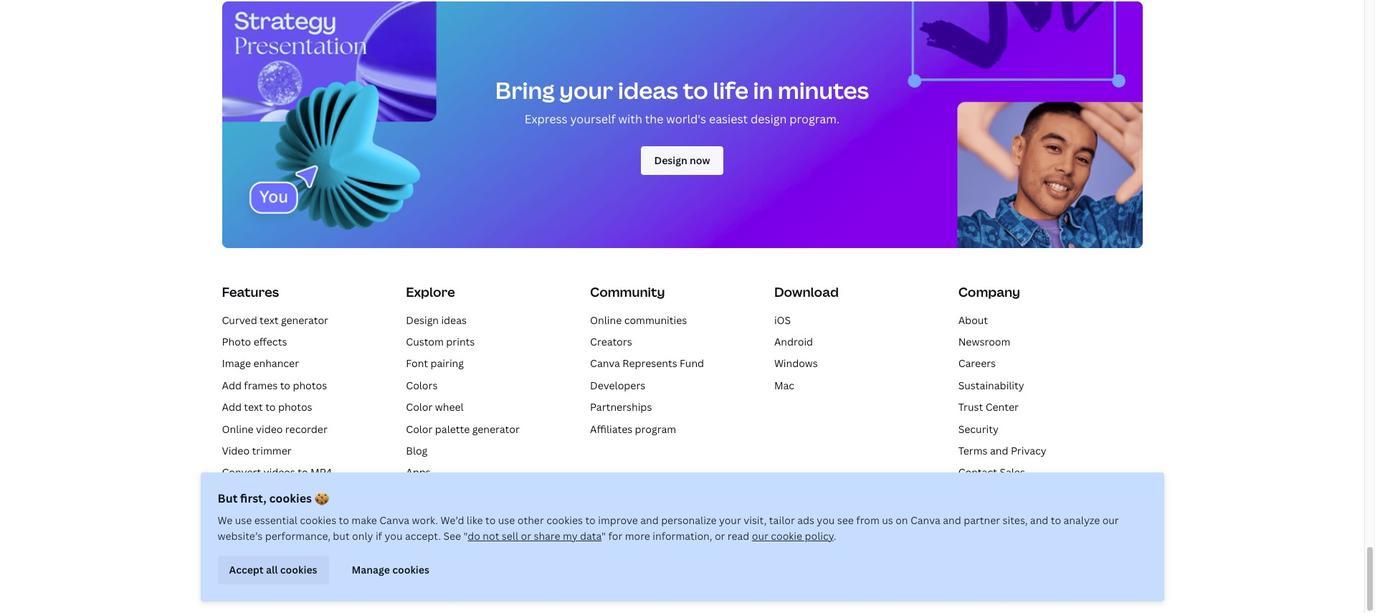 Task type: locate. For each thing, give the bounding box(es) containing it.
text for curved
[[260, 313, 279, 327]]

online for online video recorder
[[222, 422, 254, 436]]

0 vertical spatial online
[[590, 313, 622, 327]]

trust
[[959, 400, 984, 414]]

1 horizontal spatial or
[[715, 529, 726, 543]]

photos down enhancer
[[293, 379, 327, 392]]

express
[[525, 111, 568, 127]]

you right if
[[385, 529, 403, 543]]

0 horizontal spatial "
[[464, 529, 468, 543]]

or right sell at left
[[521, 529, 532, 543]]

with
[[619, 111, 643, 127]]

online communities link
[[590, 313, 687, 327]]

1 vertical spatial color
[[406, 422, 433, 436]]

1 horizontal spatial you
[[817, 514, 835, 527]]

1 horizontal spatial your
[[719, 514, 742, 527]]

and up "contact sales" link
[[991, 444, 1009, 458]]

trust center
[[959, 400, 1019, 414]]

0 horizontal spatial use
[[235, 514, 252, 527]]

trimmer
[[252, 444, 292, 458]]

2 add from the top
[[222, 400, 242, 414]]

0 horizontal spatial our
[[752, 529, 769, 543]]

your
[[560, 74, 614, 105], [719, 514, 742, 527]]

add up video
[[222, 400, 242, 414]]

use up sell at left
[[498, 514, 515, 527]]

color down "colors" at the bottom of the page
[[406, 400, 433, 414]]

canva represents fund
[[590, 357, 705, 370]]

explore
[[406, 284, 455, 301]]

online up creators
[[590, 313, 622, 327]]

0 vertical spatial photos
[[293, 379, 327, 392]]

text for add
[[244, 400, 263, 414]]

online
[[590, 313, 622, 327], [222, 422, 254, 436]]

work.
[[412, 514, 438, 527]]

affiliates program
[[590, 422, 677, 436]]

to
[[683, 74, 709, 105], [280, 379, 291, 392], [266, 400, 276, 414], [298, 466, 308, 479], [339, 514, 349, 527], [486, 514, 496, 527], [586, 514, 596, 527], [1051, 514, 1062, 527]]

0 vertical spatial see
[[222, 488, 240, 501]]

accept.
[[405, 529, 441, 543]]

1 vertical spatial our
[[752, 529, 769, 543]]

video
[[256, 422, 283, 436]]

program
[[635, 422, 677, 436]]

personalize
[[661, 514, 717, 527]]

photo
[[222, 335, 251, 349]]

ideas
[[618, 74, 679, 105], [441, 313, 467, 327]]

or left read
[[715, 529, 726, 543]]

cookies down 'accept.'
[[392, 563, 430, 577]]

generator right "palette"
[[473, 422, 520, 436]]

performance,
[[265, 529, 331, 543]]

more right for
[[625, 529, 651, 543]]

convert videos to mp4
[[222, 466, 332, 479]]

1 horizontal spatial use
[[498, 514, 515, 527]]

do not sell or share my data " for more information, or read our cookie policy .
[[468, 529, 837, 543]]

color for color wheel
[[406, 400, 433, 414]]

and right sites,
[[1031, 514, 1049, 527]]

convert videos to mp4 link
[[222, 466, 332, 479]]

prints
[[446, 335, 475, 349]]

contact sales link
[[959, 466, 1026, 479]]

canva represents fund link
[[590, 357, 705, 370]]

more down "convert"
[[242, 488, 268, 501]]

canva
[[590, 357, 620, 370], [380, 514, 410, 527], [911, 514, 941, 527]]

your up read
[[719, 514, 742, 527]]

color palette generator link
[[406, 422, 520, 436]]

sites,
[[1003, 514, 1028, 527]]

curved text generator link
[[222, 313, 329, 327]]

careers link
[[959, 357, 996, 370]]

see
[[222, 488, 240, 501], [444, 529, 461, 543]]

" down like
[[464, 529, 468, 543]]

canva down the creators link
[[590, 357, 620, 370]]

1 horizontal spatial online
[[590, 313, 622, 327]]

1 vertical spatial online
[[222, 422, 254, 436]]

0 vertical spatial you
[[817, 514, 835, 527]]

text up effects
[[260, 313, 279, 327]]

1 horizontal spatial "
[[602, 529, 606, 543]]

1 horizontal spatial ideas
[[618, 74, 679, 105]]

0 horizontal spatial ideas
[[441, 313, 467, 327]]

1 color from the top
[[406, 400, 433, 414]]

1 horizontal spatial generator
[[473, 422, 520, 436]]

life
[[713, 74, 749, 105]]

partnerships link
[[590, 400, 652, 414]]

ios
[[775, 313, 791, 327]]

generator for color palette generator
[[473, 422, 520, 436]]

to down enhancer
[[280, 379, 291, 392]]

about link
[[959, 313, 989, 327]]

curved
[[222, 313, 257, 327]]

" left for
[[602, 529, 606, 543]]

2 horizontal spatial canva
[[911, 514, 941, 527]]

your inside bring your ideas to life in minutes express yourself with the world's easiest design program.
[[560, 74, 614, 105]]

photos up recorder
[[278, 400, 312, 414]]

colors
[[406, 379, 438, 392]]

1 vertical spatial photos
[[278, 400, 312, 414]]

0 horizontal spatial more
[[242, 488, 268, 501]]

1 vertical spatial generator
[[473, 422, 520, 436]]

but first, cookies 🍪
[[218, 491, 329, 506]]

0 horizontal spatial generator
[[281, 313, 329, 327]]

policy
[[805, 529, 834, 543]]

1 vertical spatial see
[[444, 529, 461, 543]]

other
[[518, 514, 544, 527]]

color up blog
[[406, 422, 433, 436]]

cookies right all
[[280, 563, 317, 577]]

2 color from the top
[[406, 422, 433, 436]]

our inside we use essential cookies to make canva work. we'd like to use other cookies to improve and personalize your visit, tailor ads you see from us on canva and partner sites, and to analyze our website's performance, but only if you accept. see "
[[1103, 514, 1120, 527]]

my
[[563, 529, 578, 543]]

1 vertical spatial you
[[385, 529, 403, 543]]

1 vertical spatial your
[[719, 514, 742, 527]]

1 vertical spatial add
[[222, 400, 242, 414]]

0 vertical spatial generator
[[281, 313, 329, 327]]

1 add from the top
[[222, 379, 242, 392]]

use up website's
[[235, 514, 252, 527]]

2 use from the left
[[498, 514, 515, 527]]

website's
[[218, 529, 263, 543]]

0 vertical spatial color
[[406, 400, 433, 414]]

0 vertical spatial our
[[1103, 514, 1120, 527]]

color wheel
[[406, 400, 464, 414]]

video trimmer link
[[222, 444, 292, 458]]

" inside we use essential cookies to make canva work. we'd like to use other cookies to improve and personalize your visit, tailor ads you see from us on canva and partner sites, and to analyze our website's performance, but only if you accept. see "
[[464, 529, 468, 543]]

1 or from the left
[[521, 529, 532, 543]]

and
[[991, 444, 1009, 458], [641, 514, 659, 527], [943, 514, 962, 527], [1031, 514, 1049, 527]]

0 horizontal spatial or
[[521, 529, 532, 543]]

online up video
[[222, 422, 254, 436]]

terms
[[959, 444, 988, 458]]

to inside bring your ideas to life in minutes express yourself with the world's easiest design program.
[[683, 74, 709, 105]]

all
[[266, 563, 278, 577]]

to right like
[[486, 514, 496, 527]]

about
[[959, 313, 989, 327]]

cookies inside button
[[392, 563, 430, 577]]

0 vertical spatial your
[[560, 74, 614, 105]]

cookies up essential
[[269, 491, 312, 506]]

see down we'd
[[444, 529, 461, 543]]

add
[[222, 379, 242, 392], [222, 400, 242, 414]]

our right analyze
[[1103, 514, 1120, 527]]

to up the world's
[[683, 74, 709, 105]]

to up data
[[586, 514, 596, 527]]

ads
[[798, 514, 815, 527]]

see left first,
[[222, 488, 240, 501]]

see
[[838, 514, 854, 527]]

to up but
[[339, 514, 349, 527]]

mac link
[[775, 379, 795, 392]]

0 vertical spatial ideas
[[618, 74, 679, 105]]

you up policy
[[817, 514, 835, 527]]

canva up if
[[380, 514, 410, 527]]

partner
[[964, 514, 1001, 527]]

canva right on
[[911, 514, 941, 527]]

generator up effects
[[281, 313, 329, 327]]

accept all cookies
[[229, 563, 317, 577]]

colors link
[[406, 379, 438, 392]]

terms and privacy link
[[959, 444, 1047, 458]]

text down frames
[[244, 400, 263, 414]]

accept
[[229, 563, 264, 577]]

0 vertical spatial more
[[242, 488, 268, 501]]

1 vertical spatial ideas
[[441, 313, 467, 327]]

more
[[242, 488, 268, 501], [625, 529, 651, 543]]

color
[[406, 400, 433, 414], [406, 422, 433, 436]]

represents
[[623, 357, 678, 370]]

1 vertical spatial text
[[244, 400, 263, 414]]

🍪
[[315, 491, 329, 506]]

our down visit,
[[752, 529, 769, 543]]

0 horizontal spatial your
[[560, 74, 614, 105]]

0 vertical spatial add
[[222, 379, 242, 392]]

color palette generator
[[406, 422, 520, 436]]

privacy
[[1011, 444, 1047, 458]]

newsroom
[[959, 335, 1011, 349]]

information,
[[653, 529, 713, 543]]

like
[[467, 514, 483, 527]]

1 horizontal spatial our
[[1103, 514, 1120, 527]]

in
[[754, 74, 773, 105]]

developers
[[590, 379, 646, 392]]

0 horizontal spatial online
[[222, 422, 254, 436]]

ideas up prints
[[441, 313, 467, 327]]

ideas inside bring your ideas to life in minutes express yourself with the world's easiest design program.
[[618, 74, 679, 105]]

1 horizontal spatial more
[[625, 529, 651, 543]]

analyze
[[1064, 514, 1101, 527]]

your up yourself
[[560, 74, 614, 105]]

0 horizontal spatial you
[[385, 529, 403, 543]]

ideas up the at the left
[[618, 74, 679, 105]]

0 vertical spatial text
[[260, 313, 279, 327]]

sell
[[502, 529, 519, 543]]

1 horizontal spatial see
[[444, 529, 461, 543]]

add for add frames to photos
[[222, 379, 242, 392]]

1 " from the left
[[464, 529, 468, 543]]

add down image
[[222, 379, 242, 392]]

communities
[[625, 313, 687, 327]]

cookies
[[269, 491, 312, 506], [300, 514, 337, 527], [547, 514, 583, 527], [280, 563, 317, 577], [392, 563, 430, 577]]



Task type: vqa. For each thing, say whether or not it's contained in the screenshot.
But first, cookies 🍪
yes



Task type: describe. For each thing, give the bounding box(es) containing it.
image enhancer
[[222, 357, 299, 370]]

enhancer
[[254, 357, 299, 370]]

android link
[[775, 335, 814, 349]]

1 horizontal spatial canva
[[590, 357, 620, 370]]

design ideas
[[406, 313, 467, 327]]

bring your ideas to life in minutes express yourself with the world's easiest design program.
[[496, 74, 870, 127]]

recorder
[[285, 422, 328, 436]]

only
[[352, 529, 373, 543]]

careers
[[959, 357, 996, 370]]

world's
[[667, 111, 707, 127]]

pairing
[[431, 357, 464, 370]]

for
[[609, 529, 623, 543]]

online communities
[[590, 313, 687, 327]]

download
[[775, 284, 839, 301]]

we use essential cookies to make canva work. we'd like to use other cookies to improve and personalize your visit, tailor ads you see from us on canva and partner sites, and to analyze our website's performance, but only if you accept. see "
[[218, 514, 1120, 543]]

font pairing link
[[406, 357, 464, 370]]

sales
[[1000, 466, 1026, 479]]

custom prints link
[[406, 335, 475, 349]]

on
[[896, 514, 909, 527]]

improve
[[598, 514, 638, 527]]

and up do not sell or share my data " for more information, or read our cookie policy .
[[641, 514, 659, 527]]

online video recorder
[[222, 422, 328, 436]]

easiest
[[709, 111, 748, 127]]

features
[[270, 488, 310, 501]]

newsroom link
[[959, 335, 1011, 349]]

essential
[[255, 514, 298, 527]]

not
[[483, 529, 500, 543]]

do
[[468, 529, 481, 543]]

creators link
[[590, 335, 632, 349]]

online for online communities
[[590, 313, 622, 327]]

the
[[645, 111, 664, 127]]

visit,
[[744, 514, 767, 527]]

minutes
[[778, 74, 870, 105]]

0 horizontal spatial see
[[222, 488, 240, 501]]

video
[[222, 444, 250, 458]]

read
[[728, 529, 750, 543]]

windows link
[[775, 357, 818, 370]]

ios link
[[775, 313, 791, 327]]

terms and privacy
[[959, 444, 1047, 458]]

apps
[[406, 466, 431, 479]]

and left partner
[[943, 514, 962, 527]]

we
[[218, 514, 233, 527]]

image enhancer link
[[222, 357, 299, 370]]

cookie
[[771, 529, 803, 543]]

windows
[[775, 357, 818, 370]]

cookies down 🍪
[[300, 514, 337, 527]]

share
[[534, 529, 561, 543]]

cookies inside button
[[280, 563, 317, 577]]

blog link
[[406, 444, 428, 458]]

mac
[[775, 379, 795, 392]]

2 or from the left
[[715, 529, 726, 543]]

online video recorder link
[[222, 422, 328, 436]]

design
[[751, 111, 787, 127]]

photos for add frames to photos
[[293, 379, 327, 392]]

add for add text to photos
[[222, 400, 242, 414]]

manage cookies button
[[340, 556, 441, 585]]

1 use from the left
[[235, 514, 252, 527]]

wheel
[[435, 400, 464, 414]]

to left mp4
[[298, 466, 308, 479]]

video trimmer
[[222, 444, 292, 458]]

trust center link
[[959, 400, 1019, 414]]

contact
[[959, 466, 998, 479]]

custom prints
[[406, 335, 475, 349]]

custom
[[406, 335, 444, 349]]

generator for curved text generator
[[281, 313, 329, 327]]

blog
[[406, 444, 428, 458]]

color for color palette generator
[[406, 422, 433, 436]]

apps link
[[406, 466, 431, 479]]

your inside we use essential cookies to make canva work. we'd like to use other cookies to improve and personalize your visit, tailor ads you see from us on canva and partner sites, and to analyze our website's performance, but only if you accept. see "
[[719, 514, 742, 527]]

program.
[[790, 111, 840, 127]]

but
[[333, 529, 350, 543]]

company
[[959, 284, 1021, 301]]

0 horizontal spatial canva
[[380, 514, 410, 527]]

affiliates
[[590, 422, 633, 436]]

photos for add text to photos
[[278, 400, 312, 414]]

frames
[[244, 379, 278, 392]]

android
[[775, 335, 814, 349]]

data
[[580, 529, 602, 543]]

to left analyze
[[1051, 514, 1062, 527]]

font pairing
[[406, 357, 464, 370]]

2 " from the left
[[602, 529, 606, 543]]

to up video
[[266, 400, 276, 414]]

features
[[222, 284, 279, 301]]

videos
[[264, 466, 296, 479]]

manage cookies
[[352, 563, 430, 577]]

color wheel link
[[406, 400, 464, 414]]

cookies up "my"
[[547, 514, 583, 527]]

us
[[883, 514, 894, 527]]

see inside we use essential cookies to make canva work. we'd like to use other cookies to improve and personalize your visit, tailor ads you see from us on canva and partner sites, and to analyze our website's performance, but only if you accept. see "
[[444, 529, 461, 543]]

first,
[[240, 491, 267, 506]]

do not sell or share my data link
[[468, 529, 602, 543]]

sustainability
[[959, 379, 1025, 392]]

affiliates program link
[[590, 422, 677, 436]]

image
[[222, 357, 251, 370]]

1 vertical spatial more
[[625, 529, 651, 543]]



